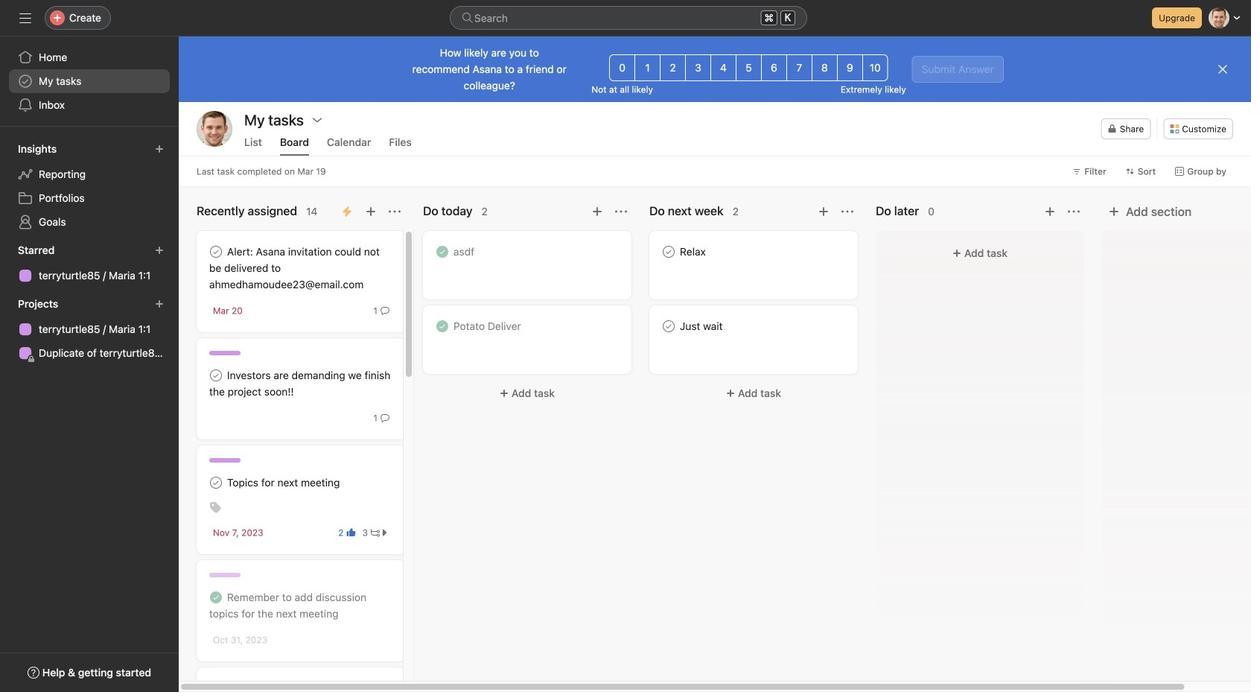 Task type: vqa. For each thing, say whether or not it's contained in the screenshot.
marketing inside by emailing [team-name]@mail.asana.com. For example, marketing@mail.asana.com goes to the Marketing team, and customer-success@mail.asana.com goes to the Customer Success team
no



Task type: describe. For each thing, give the bounding box(es) containing it.
1 more section actions image from the left
[[389, 206, 401, 218]]

1 add task image from the left
[[365, 206, 377, 218]]

more section actions image for add task image
[[615, 206, 627, 218]]

projects element
[[0, 291, 179, 368]]

Mark complete checkbox
[[660, 317, 678, 335]]

Completed checkbox
[[434, 317, 451, 335]]

2 mark complete image from the top
[[207, 474, 225, 492]]

new insights image
[[155, 145, 164, 153]]

completed image for the left completed checkbox
[[207, 589, 225, 606]]

dismiss image
[[1217, 63, 1229, 75]]

show options image
[[311, 114, 323, 126]]

Search tasks, projects, and more text field
[[450, 6, 808, 30]]

global element
[[0, 37, 179, 126]]

starred element
[[0, 237, 179, 291]]

insights element
[[0, 136, 179, 237]]

0 horizontal spatial completed checkbox
[[207, 589, 225, 606]]



Task type: locate. For each thing, give the bounding box(es) containing it.
2 horizontal spatial add task image
[[1045, 206, 1056, 218]]

1 horizontal spatial add task image
[[818, 206, 830, 218]]

2 more section actions image from the left
[[842, 206, 854, 218]]

1 horizontal spatial completed checkbox
[[434, 243, 451, 261]]

1 horizontal spatial more section actions image
[[1068, 206, 1080, 218]]

1 more section actions image from the left
[[615, 206, 627, 218]]

0 vertical spatial completed image
[[434, 317, 451, 335]]

2 more section actions image from the left
[[1068, 206, 1080, 218]]

add task image
[[592, 206, 603, 218]]

mark complete image
[[207, 243, 225, 261], [207, 474, 225, 492]]

1 vertical spatial mark complete image
[[207, 474, 225, 492]]

0 horizontal spatial more section actions image
[[615, 206, 627, 218]]

mark complete image
[[660, 243, 678, 261], [660, 317, 678, 335], [207, 367, 225, 384], [207, 679, 225, 692]]

1 vertical spatial completed checkbox
[[207, 589, 225, 606]]

0 vertical spatial mark complete image
[[207, 243, 225, 261]]

None radio
[[685, 54, 712, 81], [736, 54, 762, 81], [761, 54, 787, 81], [787, 54, 813, 81], [812, 54, 838, 81], [837, 54, 863, 81], [685, 54, 712, 81], [736, 54, 762, 81], [761, 54, 787, 81], [787, 54, 813, 81], [812, 54, 838, 81], [837, 54, 863, 81]]

1 vertical spatial completed image
[[207, 589, 225, 606]]

rules for recently assigned image
[[341, 206, 353, 218]]

1 horizontal spatial completed image
[[434, 317, 451, 335]]

more section actions image
[[389, 206, 401, 218], [842, 206, 854, 218]]

Mark complete checkbox
[[207, 243, 225, 261], [660, 243, 678, 261], [207, 367, 225, 384], [207, 474, 225, 492], [207, 679, 225, 692]]

0 vertical spatial completed checkbox
[[434, 243, 451, 261]]

2 add task image from the left
[[818, 206, 830, 218]]

hide sidebar image
[[19, 12, 31, 24]]

1 comment image
[[381, 306, 390, 315]]

None field
[[450, 6, 808, 30]]

more section actions image for 1st add task icon from the right
[[1068, 206, 1080, 218]]

0 horizontal spatial completed image
[[207, 589, 225, 606]]

completed image
[[434, 243, 451, 261]]

add items to starred image
[[155, 246, 164, 255]]

1 horizontal spatial more section actions image
[[842, 206, 854, 218]]

3 add task image from the left
[[1045, 206, 1056, 218]]

add task image
[[365, 206, 377, 218], [818, 206, 830, 218], [1045, 206, 1056, 218]]

completed image
[[434, 317, 451, 335], [207, 589, 225, 606]]

1 comment image
[[381, 413, 390, 422]]

more section actions image
[[615, 206, 627, 218], [1068, 206, 1080, 218]]

1 mark complete image from the top
[[207, 243, 225, 261]]

2 likes. you liked this task image
[[347, 528, 356, 537]]

completed image for completed option
[[434, 317, 451, 335]]

view profile settings image
[[197, 111, 232, 147]]

option group
[[610, 54, 889, 81]]

Completed checkbox
[[434, 243, 451, 261], [207, 589, 225, 606]]

new project or portfolio image
[[155, 300, 164, 308]]

0 horizontal spatial add task image
[[365, 206, 377, 218]]

0 horizontal spatial more section actions image
[[389, 206, 401, 218]]

None radio
[[610, 54, 636, 81], [635, 54, 661, 81], [660, 54, 686, 81], [711, 54, 737, 81], [863, 54, 889, 81], [610, 54, 636, 81], [635, 54, 661, 81], [660, 54, 686, 81], [711, 54, 737, 81], [863, 54, 889, 81]]



